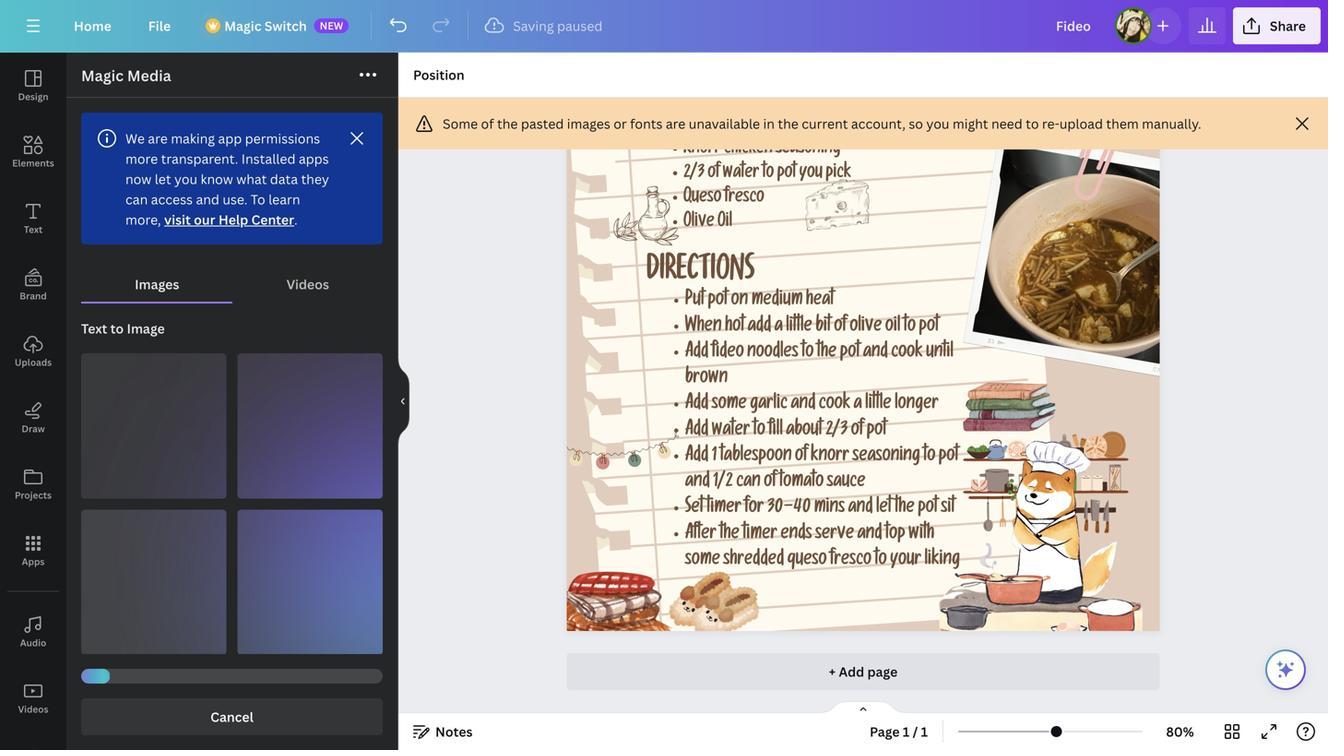 Task type: locate. For each thing, give the bounding box(es) containing it.
timer down for
[[743, 526, 778, 545]]

pot up sit
[[939, 448, 959, 467]]

of right about
[[852, 422, 864, 441]]

Design title text field
[[1042, 7, 1108, 44]]

to left image on the left
[[110, 320, 124, 337]]

1 vertical spatial text
[[81, 320, 107, 337]]

water inside knorr chicken seasoning 2/3 of water to pot you pick queso fresco olive oil
[[723, 165, 760, 184]]

add inside button
[[839, 663, 865, 681]]

videos inside side panel tab list
[[18, 703, 48, 716]]

images
[[567, 115, 611, 132]]

0 vertical spatial videos
[[287, 275, 329, 293]]

main menu bar
[[0, 0, 1329, 53]]

videos button down audio
[[0, 665, 66, 732]]

you inside we are making app permissions more transparent. installed apps now let you know what data they can access and use. to learn more,
[[174, 170, 198, 188]]

app
[[218, 130, 242, 147]]

for
[[745, 500, 764, 519]]

uploads button
[[0, 318, 66, 385]]

can inside put pot on medium heat when hot add a little bit of olive oil to pot add fideo noodles to the pot and cook until brown add some garlic and cook a little longer add water to fill about 2/3 of pot add 1 tablespoon of knorr seasoning to pot and 1/2 can of tomato sauce set timer for 30-40 mins and let the pot sit after the timer ends serve and top with some shredded queso fresco to your liking
[[737, 474, 761, 493]]

tomato
[[780, 474, 824, 493]]

sauce
[[827, 474, 866, 493]]

pot up until
[[920, 318, 940, 337]]

cook down 'oil'
[[892, 344, 923, 363]]

seasoning inside put pot on medium heat when hot add a little bit of olive oil to pot add fideo noodles to the pot and cook until brown add some garlic and cook a little longer add water to fill about 2/3 of pot add 1 tablespoon of knorr seasoning to pot and 1/2 can of tomato sauce set timer for 30-40 mins and let the pot sit after the timer ends serve and top with some shredded queso fresco to your liking
[[853, 448, 921, 467]]

of up queso
[[708, 165, 720, 184]]

2/3
[[684, 165, 705, 184], [826, 422, 848, 441]]

videos down .
[[287, 275, 329, 293]]

sit
[[942, 500, 956, 519]]

fresco
[[725, 190, 765, 208], [831, 552, 872, 571]]

position button
[[406, 60, 472, 90]]

uploads
[[15, 356, 52, 369]]

some down after
[[686, 552, 721, 571]]

you down transparent.
[[174, 170, 198, 188]]

pick
[[826, 165, 852, 184]]

and up about
[[791, 396, 816, 415]]

notes
[[436, 723, 473, 741]]

draw
[[22, 423, 45, 435]]

the right in
[[778, 115, 799, 132]]

1 horizontal spatial 1
[[903, 723, 910, 741]]

of up 30-
[[764, 474, 777, 493]]

pot right about
[[867, 422, 887, 441]]

80%
[[1167, 723, 1195, 741]]

share
[[1271, 17, 1307, 35]]

paused
[[557, 17, 603, 35]]

in
[[764, 115, 775, 132]]

knorr chicken seasoning 2/3 of water to pot you pick queso fresco olive oil
[[684, 141, 852, 233]]

little left longer
[[866, 396, 892, 415]]

brand
[[20, 290, 47, 302]]

and down olive
[[864, 344, 889, 363]]

videos
[[287, 275, 329, 293], [18, 703, 48, 716]]

little left bit
[[787, 318, 813, 337]]

1 horizontal spatial are
[[666, 115, 686, 132]]

oil
[[718, 214, 733, 233]]

are right fonts
[[666, 115, 686, 132]]

1 horizontal spatial videos button
[[233, 267, 383, 302]]

draw button
[[0, 385, 66, 451]]

access
[[151, 191, 193, 208]]

text for text to image
[[81, 320, 107, 337]]

what
[[236, 170, 267, 188]]

0 vertical spatial text
[[24, 223, 43, 236]]

pot left on
[[708, 292, 728, 311]]

videos down audio
[[18, 703, 48, 716]]

to down chicken
[[763, 165, 775, 184]]

magic inside main menu bar
[[224, 17, 262, 35]]

0 vertical spatial 2/3
[[684, 165, 705, 184]]

0 vertical spatial can
[[126, 191, 148, 208]]

0 vertical spatial water
[[723, 165, 760, 184]]

1 vertical spatial fresco
[[831, 552, 872, 571]]

and up our
[[196, 191, 220, 208]]

add
[[686, 344, 709, 363], [686, 396, 709, 415], [686, 422, 709, 441], [686, 448, 709, 467], [839, 663, 865, 681]]

text inside button
[[24, 223, 43, 236]]

1 horizontal spatial seasoning
[[853, 448, 921, 467]]

fideo
[[712, 344, 744, 363]]

0 horizontal spatial text
[[24, 223, 43, 236]]

cook
[[892, 344, 923, 363], [819, 396, 851, 415]]

some down brown
[[712, 396, 747, 415]]

magic left switch
[[224, 17, 262, 35]]

heat
[[806, 292, 835, 311]]

you right so at right top
[[927, 115, 950, 132]]

hot
[[725, 318, 745, 337]]

1 vertical spatial magic
[[81, 66, 124, 85]]

seasoning down "some of the pasted images or fonts are unavailable in the current account, so you might need to re-upload them manually." at the top of the page
[[776, 141, 841, 159]]

1 left /
[[903, 723, 910, 741]]

apps
[[22, 556, 45, 568]]

1 horizontal spatial 2/3
[[826, 422, 848, 441]]

learn
[[269, 191, 300, 208]]

image
[[127, 320, 165, 337]]

apps button
[[0, 518, 66, 584]]

show pages image
[[820, 700, 908, 715]]

know
[[201, 170, 233, 188]]

serve
[[816, 526, 855, 545]]

manually.
[[1143, 115, 1202, 132]]

mins
[[815, 500, 845, 519]]

0 horizontal spatial can
[[126, 191, 148, 208]]

cook up about
[[819, 396, 851, 415]]

knorr
[[811, 448, 850, 467]]

1 vertical spatial can
[[737, 474, 761, 493]]

timer
[[707, 500, 742, 519], [743, 526, 778, 545]]

them
[[1107, 115, 1140, 132]]

0 vertical spatial let
[[155, 170, 171, 188]]

0 horizontal spatial a
[[775, 318, 783, 337]]

0 horizontal spatial magic
[[81, 66, 124, 85]]

2/3 up knorr
[[826, 422, 848, 441]]

1 vertical spatial seasoning
[[853, 448, 921, 467]]

of right bit
[[835, 318, 847, 337]]

seasoning inside knorr chicken seasoning 2/3 of water to pot you pick queso fresco olive oil
[[776, 141, 841, 159]]

1 vertical spatial timer
[[743, 526, 778, 545]]

magic left "media" at top
[[81, 66, 124, 85]]

some
[[443, 115, 478, 132]]

seasoning
[[776, 141, 841, 159], [853, 448, 921, 467]]

0 horizontal spatial you
[[174, 170, 198, 188]]

pot
[[778, 165, 797, 184], [708, 292, 728, 311], [920, 318, 940, 337], [840, 344, 861, 363], [867, 422, 887, 441], [939, 448, 959, 467], [918, 500, 938, 519]]

a right add
[[775, 318, 783, 337]]

let up access
[[155, 170, 171, 188]]

saving
[[513, 17, 554, 35]]

pot left sit
[[918, 500, 938, 519]]

liking
[[925, 552, 961, 571]]

put pot on medium heat when hot add a little bit of olive oil to pot add fideo noodles to the pot and cook until brown add some garlic and cook a little longer add water to fill about 2/3 of pot add 1 tablespoon of knorr seasoning to pot and 1/2 can of tomato sauce set timer for 30-40 mins and let the pot sit after the timer ends serve and top with some shredded queso fresco to your liking
[[686, 292, 961, 571]]

projects button
[[0, 451, 66, 518]]

0 vertical spatial fresco
[[725, 190, 765, 208]]

you left pick
[[800, 165, 823, 184]]

to inside knorr chicken seasoning 2/3 of water to pot you pick queso fresco olive oil
[[763, 165, 775, 184]]

videos button down .
[[233, 267, 383, 302]]

about
[[787, 422, 823, 441]]

elements
[[12, 157, 54, 169]]

set
[[686, 500, 704, 519]]

0 vertical spatial cook
[[892, 344, 923, 363]]

+ add page
[[829, 663, 898, 681]]

2 horizontal spatial 1
[[922, 723, 928, 741]]

elements button
[[0, 119, 66, 185]]

audio
[[20, 637, 46, 649]]

let up top
[[877, 500, 892, 519]]

0 horizontal spatial fresco
[[725, 190, 765, 208]]

1 vertical spatial 2/3
[[826, 422, 848, 441]]

some of the pasted images or fonts are unavailable in the current account, so you might need to re-upload them manually.
[[443, 115, 1202, 132]]

1 up 1/2
[[712, 448, 717, 467]]

1 right /
[[922, 723, 928, 741]]

1 vertical spatial cook
[[819, 396, 851, 415]]

you
[[927, 115, 950, 132], [800, 165, 823, 184], [174, 170, 198, 188]]

of right some on the top of the page
[[481, 115, 494, 132]]

1 vertical spatial videos button
[[0, 665, 66, 732]]

magic
[[224, 17, 262, 35], [81, 66, 124, 85]]

are right we on the top
[[148, 130, 168, 147]]

text up "brand" button
[[24, 223, 43, 236]]

we are making app permissions more transparent. installed apps now let you know what data they can access and use. to learn more,
[[126, 130, 329, 228]]

text left image on the left
[[81, 320, 107, 337]]

the right after
[[720, 526, 740, 545]]

pasted
[[521, 115, 564, 132]]

0 horizontal spatial 1
[[712, 448, 717, 467]]

are
[[666, 115, 686, 132], [148, 130, 168, 147]]

pot down olive
[[840, 344, 861, 363]]

use.
[[223, 191, 248, 208]]

water up tablespoon
[[712, 422, 751, 441]]

a left longer
[[854, 396, 863, 415]]

.
[[294, 211, 298, 228]]

images
[[135, 275, 179, 293]]

0 horizontal spatial cook
[[819, 396, 851, 415]]

olive
[[850, 318, 883, 337]]

visit our help center link
[[164, 211, 294, 228]]

let inside we are making app permissions more transparent. installed apps now let you know what data they can access and use. to learn more,
[[155, 170, 171, 188]]

0 horizontal spatial videos
[[18, 703, 48, 716]]

can
[[126, 191, 148, 208], [737, 474, 761, 493]]

timer down 1/2
[[707, 500, 742, 519]]

1 horizontal spatial a
[[854, 396, 863, 415]]

1 horizontal spatial fresco
[[831, 552, 872, 571]]

0 vertical spatial magic
[[224, 17, 262, 35]]

position
[[413, 66, 465, 84]]

can right 1/2
[[737, 474, 761, 493]]

1 horizontal spatial you
[[800, 165, 823, 184]]

water down chicken
[[723, 165, 760, 184]]

2/3 down knorr
[[684, 165, 705, 184]]

saving paused status
[[476, 15, 612, 37]]

0 horizontal spatial videos button
[[0, 665, 66, 732]]

to
[[1026, 115, 1040, 132], [763, 165, 775, 184], [904, 318, 916, 337], [110, 320, 124, 337], [802, 344, 814, 363], [754, 422, 766, 441], [924, 448, 936, 467], [875, 552, 887, 571]]

projects
[[15, 489, 52, 502]]

fresco down serve
[[831, 552, 872, 571]]

the left pasted at the left of page
[[497, 115, 518, 132]]

1 vertical spatial let
[[877, 500, 892, 519]]

1 horizontal spatial magic
[[224, 17, 262, 35]]

more,
[[126, 211, 161, 228]]

0 horizontal spatial 2/3
[[684, 165, 705, 184]]

1 horizontal spatial let
[[877, 500, 892, 519]]

1 horizontal spatial little
[[866, 396, 892, 415]]

can down now
[[126, 191, 148, 208]]

0 vertical spatial seasoning
[[776, 141, 841, 159]]

switch
[[265, 17, 307, 35]]

to right 'oil'
[[904, 318, 916, 337]]

1 inside put pot on medium heat when hot add a little bit of olive oil to pot add fideo noodles to the pot and cook until brown add some garlic and cook a little longer add water to fill about 2/3 of pot add 1 tablespoon of knorr seasoning to pot and 1/2 can of tomato sauce set timer for 30-40 mins and let the pot sit after the timer ends serve and top with some shredded queso fresco to your liking
[[712, 448, 717, 467]]

notes button
[[406, 717, 480, 747]]

0 horizontal spatial are
[[148, 130, 168, 147]]

0 horizontal spatial little
[[787, 318, 813, 337]]

1 horizontal spatial text
[[81, 320, 107, 337]]

add
[[748, 318, 772, 337]]

0 vertical spatial videos button
[[233, 267, 383, 302]]

1 horizontal spatial can
[[737, 474, 761, 493]]

1 vertical spatial water
[[712, 422, 751, 441]]

fill
[[769, 422, 783, 441]]

pot left pick
[[778, 165, 797, 184]]

0 horizontal spatial timer
[[707, 500, 742, 519]]

after
[[686, 526, 717, 545]]

text button
[[0, 185, 66, 252]]

to left fill
[[754, 422, 766, 441]]

0 horizontal spatial let
[[155, 170, 171, 188]]

0 horizontal spatial seasoning
[[776, 141, 841, 159]]

1 vertical spatial videos
[[18, 703, 48, 716]]

seasoning up the sauce
[[853, 448, 921, 467]]

let
[[155, 170, 171, 188], [877, 500, 892, 519]]

fresco up oil on the top right of page
[[725, 190, 765, 208]]

fresco inside put pot on medium heat when hot add a little bit of olive oil to pot add fideo noodles to the pot and cook until brown add some garlic and cook a little longer add water to fill about 2/3 of pot add 1 tablespoon of knorr seasoning to pot and 1/2 can of tomato sauce set timer for 30-40 mins and let the pot sit after the timer ends serve and top with some shredded queso fresco to your liking
[[831, 552, 872, 571]]

of inside knorr chicken seasoning 2/3 of water to pot you pick queso fresco olive oil
[[708, 165, 720, 184]]



Task type: vqa. For each thing, say whether or not it's contained in the screenshot.
Colorful in Colorful Happy Birthday Greeting Card Card by Aelina Design
no



Task type: describe. For each thing, give the bounding box(es) containing it.
and left 1/2
[[686, 474, 710, 493]]

to
[[251, 191, 265, 208]]

brown
[[686, 370, 728, 389]]

1 horizontal spatial videos
[[287, 275, 329, 293]]

directions
[[647, 259, 755, 290]]

file button
[[134, 7, 186, 44]]

so
[[909, 115, 924, 132]]

+ add page button
[[567, 653, 1161, 690]]

might
[[953, 115, 989, 132]]

longer
[[895, 396, 939, 415]]

put
[[686, 292, 705, 311]]

medium
[[752, 292, 803, 311]]

account,
[[852, 115, 906, 132]]

cancel
[[211, 708, 254, 726]]

1 horizontal spatial timer
[[743, 526, 778, 545]]

top
[[886, 526, 906, 545]]

cancel button
[[81, 699, 383, 736]]

let inside put pot on medium heat when hot add a little bit of olive oil to pot add fideo noodles to the pot and cook until brown add some garlic and cook a little longer add water to fill about 2/3 of pot add 1 tablespoon of knorr seasoning to pot and 1/2 can of tomato sauce set timer for 30-40 mins and let the pot sit after the timer ends serve and top with some shredded queso fresco to your liking
[[877, 500, 892, 519]]

of up tomato
[[796, 448, 808, 467]]

more
[[126, 150, 158, 168]]

and left top
[[858, 526, 883, 545]]

and down the sauce
[[849, 500, 873, 519]]

page
[[868, 663, 898, 681]]

1 vertical spatial some
[[686, 552, 721, 571]]

0 vertical spatial a
[[775, 318, 783, 337]]

queso
[[684, 190, 722, 208]]

40
[[794, 500, 811, 519]]

1 vertical spatial little
[[866, 396, 892, 415]]

the down bit
[[818, 344, 837, 363]]

80% button
[[1151, 717, 1211, 747]]

design button
[[0, 53, 66, 119]]

1/2
[[714, 474, 733, 493]]

tablespoon
[[721, 448, 792, 467]]

share button
[[1234, 7, 1322, 44]]

design
[[18, 90, 48, 103]]

canva assistant image
[[1275, 659, 1298, 681]]

queso
[[788, 552, 827, 571]]

upload
[[1060, 115, 1104, 132]]

making
[[171, 130, 215, 147]]

or
[[614, 115, 627, 132]]

water inside put pot on medium heat when hot add a little bit of olive oil to pot add fideo noodles to the pot and cook until brown add some garlic and cook a little longer add water to fill about 2/3 of pot add 1 tablespoon of knorr seasoning to pot and 1/2 can of tomato sauce set timer for 30-40 mins and let the pot sit after the timer ends serve and top with some shredded queso fresco to your liking
[[712, 422, 751, 441]]

we
[[126, 130, 145, 147]]

home link
[[59, 7, 126, 44]]

you inside knorr chicken seasoning 2/3 of water to pot you pick queso fresco olive oil
[[800, 165, 823, 184]]

magic switch
[[224, 17, 307, 35]]

/
[[913, 723, 919, 741]]

to right noodles
[[802, 344, 814, 363]]

2/3 inside put pot on medium heat when hot add a little bit of olive oil to pot add fideo noodles to the pot and cook until brown add some garlic and cook a little longer add water to fill about 2/3 of pot add 1 tablespoon of knorr seasoning to pot and 1/2 can of tomato sauce set timer for 30-40 mins and let the pot sit after the timer ends serve and top with some shredded queso fresco to your liking
[[826, 422, 848, 441]]

text for text
[[24, 223, 43, 236]]

on
[[731, 292, 749, 311]]

ends
[[781, 526, 813, 545]]

2 horizontal spatial you
[[927, 115, 950, 132]]

are inside we are making app permissions more transparent. installed apps now let you know what data they can access and use. to learn more,
[[148, 130, 168, 147]]

can inside we are making app permissions more transparent. installed apps now let you know what data they can access and use. to learn more,
[[126, 191, 148, 208]]

to down longer
[[924, 448, 936, 467]]

fresco inside knorr chicken seasoning 2/3 of water to pot you pick queso fresco olive oil
[[725, 190, 765, 208]]

brand button
[[0, 252, 66, 318]]

magic media
[[81, 66, 171, 85]]

page
[[870, 723, 900, 741]]

shredded
[[724, 552, 785, 571]]

noodles
[[748, 344, 799, 363]]

home
[[74, 17, 111, 35]]

current
[[802, 115, 849, 132]]

garlic
[[751, 396, 788, 415]]

images button
[[81, 267, 233, 302]]

new
[[320, 18, 343, 32]]

and inside we are making app permissions more transparent. installed apps now let you know what data they can access and use. to learn more,
[[196, 191, 220, 208]]

visit our help center .
[[164, 211, 298, 228]]

olive oil hand drawn image
[[614, 186, 680, 245]]

1 horizontal spatial cook
[[892, 344, 923, 363]]

side panel tab list
[[0, 53, 66, 750]]

to left your
[[875, 552, 887, 571]]

permissions
[[245, 130, 320, 147]]

with
[[909, 526, 935, 545]]

when
[[686, 318, 722, 337]]

to left re-
[[1026, 115, 1040, 132]]

re-
[[1043, 115, 1060, 132]]

apps
[[299, 150, 329, 168]]

hide image
[[398, 357, 410, 446]]

olive
[[684, 214, 715, 233]]

knorr
[[684, 141, 722, 159]]

the up top
[[895, 500, 915, 519]]

our
[[194, 211, 215, 228]]

0 vertical spatial timer
[[707, 500, 742, 519]]

installed
[[242, 150, 296, 168]]

media
[[127, 66, 171, 85]]

transparent.
[[161, 150, 238, 168]]

your
[[891, 552, 922, 571]]

pot inside knorr chicken seasoning 2/3 of water to pot you pick queso fresco olive oil
[[778, 165, 797, 184]]

chicken
[[725, 141, 773, 159]]

magic for magic switch
[[224, 17, 262, 35]]

2/3 inside knorr chicken seasoning 2/3 of water to pot you pick queso fresco olive oil
[[684, 165, 705, 184]]

0 vertical spatial little
[[787, 318, 813, 337]]

audio button
[[0, 599, 66, 665]]

saving paused
[[513, 17, 603, 35]]

unavailable
[[689, 115, 761, 132]]

now
[[126, 170, 152, 188]]

help
[[219, 211, 248, 228]]

0 vertical spatial some
[[712, 396, 747, 415]]

bit
[[816, 318, 831, 337]]

magic for magic media
[[81, 66, 124, 85]]

1 vertical spatial a
[[854, 396, 863, 415]]

file
[[148, 17, 171, 35]]

until
[[927, 344, 954, 363]]

data
[[270, 170, 298, 188]]



